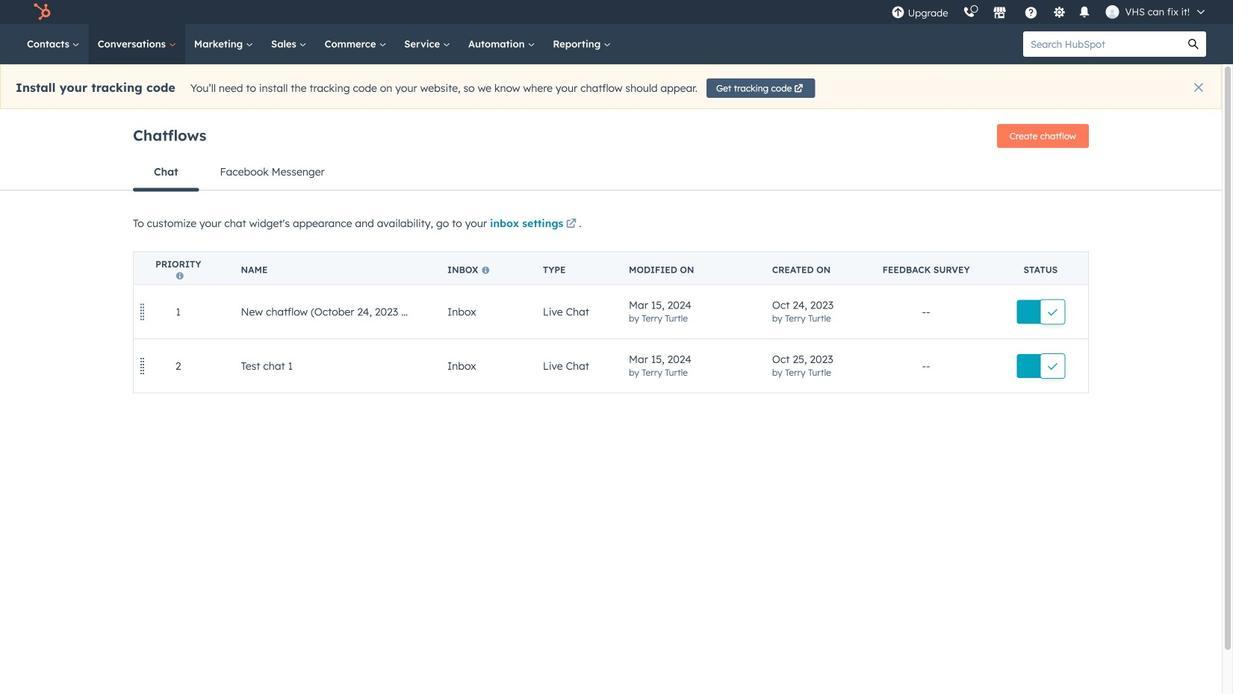 Task type: describe. For each thing, give the bounding box(es) containing it.
marketplaces image
[[994, 7, 1007, 20]]

close image
[[1195, 83, 1204, 92]]

terry turtle image
[[1107, 5, 1120, 19]]

Search HubSpot search field
[[1024, 31, 1182, 57]]



Task type: vqa. For each thing, say whether or not it's contained in the screenshot.
the leftmost Defaults
no



Task type: locate. For each thing, give the bounding box(es) containing it.
link opens in a new window image
[[566, 219, 577, 230]]

menu
[[885, 0, 1216, 24]]

alert
[[0, 64, 1223, 109]]

navigation
[[133, 154, 1090, 192]]

banner
[[133, 120, 1090, 154]]

link opens in a new window image
[[566, 216, 577, 234]]



